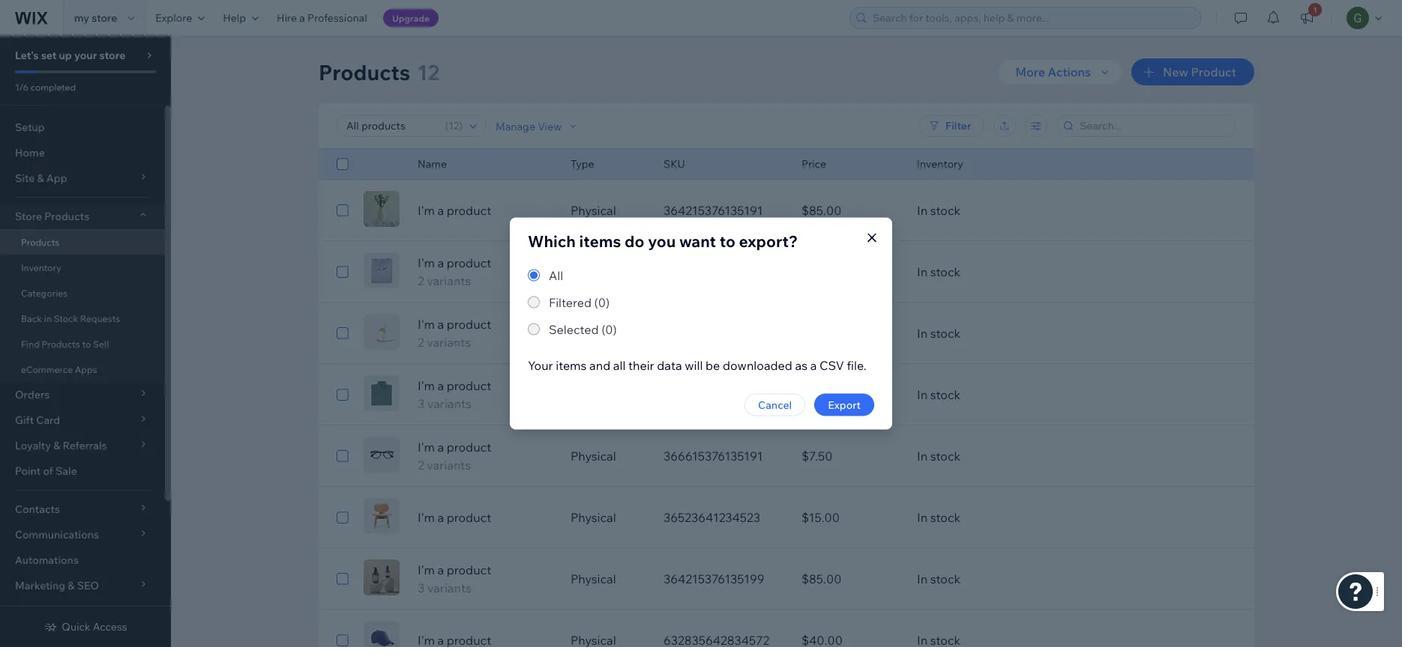 Task type: vqa. For each thing, say whether or not it's contained in the screenshot.
36523641234523 'Link'
yes



Task type: describe. For each thing, give the bounding box(es) containing it.
which
[[528, 232, 576, 252]]

36523641234523
[[664, 511, 760, 526]]

quick
[[62, 621, 90, 634]]

find products to sell link
[[0, 331, 165, 357]]

all
[[613, 358, 626, 373]]

1 i'm a product 2 variants from the top
[[418, 256, 491, 289]]

in for 366615376135191
[[917, 449, 928, 464]]

professional
[[308, 11, 367, 24]]

your
[[528, 358, 553, 373]]

1 variants from the top
[[427, 274, 471, 289]]

in stock for 36523641234523
[[917, 511, 961, 526]]

home
[[15, 146, 45, 159]]

of
[[43, 465, 53, 478]]

1
[[1313, 5, 1317, 14]]

i'm a product 2 variants for fourth physical link from the bottom
[[418, 317, 491, 350]]

364215376135199 link
[[655, 562, 793, 598]]

categories link
[[0, 280, 165, 306]]

3 product from the top
[[447, 317, 491, 332]]

$25.00
[[802, 388, 841, 403]]

products inside popup button
[[44, 210, 89, 223]]

stock for 364215376135191
[[930, 203, 961, 218]]

back in stock requests link
[[0, 306, 165, 331]]

5 i'm from the top
[[418, 440, 435, 455]]

help button
[[214, 0, 268, 36]]

sale
[[56, 465, 77, 478]]

217537123517253
[[664, 388, 763, 403]]

back in stock requests
[[21, 313, 120, 324]]

point of sale
[[15, 465, 77, 478]]

2 physical link from the top
[[562, 316, 655, 352]]

i'm a product for 364215376135191
[[418, 203, 491, 218]]

price
[[802, 157, 826, 171]]

in for 364215376135191
[[917, 203, 928, 218]]

)
[[459, 119, 463, 132]]

as
[[795, 358, 808, 373]]

all
[[549, 268, 563, 283]]

csv file.
[[820, 358, 867, 373]]

366615376135191 link
[[655, 439, 793, 475]]

your
[[74, 49, 97, 62]]

items for which
[[579, 232, 621, 252]]

store
[[15, 210, 42, 223]]

364215376135199
[[664, 572, 765, 587]]

1/6 completed
[[15, 81, 76, 93]]

2 stock from the top
[[930, 265, 961, 280]]

2 variants from the top
[[427, 335, 471, 350]]

products link
[[0, 229, 165, 255]]

hire a professional link
[[268, 0, 376, 36]]

1 product from the top
[[447, 203, 491, 218]]

setup
[[15, 121, 45, 134]]

set
[[41, 49, 57, 62]]

physical for 36523641234523
[[571, 511, 616, 526]]

3 i'm from the top
[[418, 317, 435, 332]]

inventory inside sidebar element
[[21, 262, 61, 273]]

completed
[[31, 81, 76, 93]]

cancel
[[758, 399, 792, 412]]

home link
[[0, 140, 165, 166]]

in stock link for 366615376135191
[[908, 439, 1192, 475]]

let's
[[15, 49, 39, 62]]

in stock for 364215376135199
[[917, 572, 961, 587]]

Unsaved view field
[[342, 115, 441, 136]]

3 for 364215376135199
[[418, 581, 425, 596]]

physical link for 36523641234523
[[562, 500, 655, 536]]

1/6
[[15, 81, 29, 93]]

sidebar element
[[0, 36, 171, 648]]

physical link for 364215376135191
[[562, 193, 655, 229]]

ecommerce apps
[[21, 364, 97, 375]]

36523641234523 link
[[655, 500, 793, 536]]

364215376135191 link
[[655, 193, 793, 229]]

physical for 364215376135191
[[571, 203, 616, 218]]

store products
[[15, 210, 89, 223]]

12 for ( 12 )
[[449, 119, 459, 132]]

you
[[648, 232, 676, 252]]

3 stock from the top
[[930, 326, 961, 341]]

which items do you want to export?
[[528, 232, 798, 252]]

3 in from the top
[[917, 326, 928, 341]]

apps
[[75, 364, 97, 375]]

to inside sidebar element
[[82, 339, 91, 350]]

12 for products 12
[[417, 59, 440, 85]]

1 2 from the top
[[418, 274, 424, 289]]

type
[[571, 157, 594, 171]]

all option group
[[528, 267, 874, 339]]

help
[[223, 11, 246, 24]]

217537123517253 link
[[655, 377, 793, 413]]

cancel button
[[745, 394, 806, 417]]

in stock for 366615376135191
[[917, 449, 961, 464]]

2 2 from the top
[[418, 335, 424, 350]]

i'm a product 3 variants for 217537123517253
[[418, 379, 491, 412]]

access
[[93, 621, 127, 634]]

in stock link for 217537123517253
[[908, 377, 1192, 413]]

setup link
[[0, 115, 165, 140]]

variants for 364215376135199
[[427, 581, 472, 596]]

stock for 36523641234523
[[930, 511, 961, 526]]

stock for 366615376135191
[[930, 449, 961, 464]]

downloaded
[[723, 358, 793, 373]]

7 i'm from the top
[[418, 563, 435, 578]]

stock
[[54, 313, 78, 324]]

in for 36523641234523
[[917, 511, 928, 526]]

explore
[[155, 11, 192, 24]]

export button
[[815, 394, 874, 417]]

their
[[628, 358, 654, 373]]

and
[[589, 358, 611, 373]]

up
[[59, 49, 72, 62]]

$85.00 for 364215376135191
[[802, 203, 842, 218]]

stock for 364215376135199
[[930, 572, 961, 587]]

store inside sidebar element
[[99, 49, 126, 62]]

$7.50
[[802, 449, 833, 464]]

$85.00 link for 364215376135199
[[793, 562, 908, 598]]

$7.50 link
[[793, 439, 908, 475]]



Task type: locate. For each thing, give the bounding box(es) containing it.
6 i'm from the top
[[418, 511, 435, 526]]

physical link
[[562, 193, 655, 229], [562, 316, 655, 352], [562, 439, 655, 475], [562, 500, 655, 536], [562, 562, 655, 598]]

in stock for 364215376135191
[[917, 203, 961, 218]]

2 i'm from the top
[[418, 256, 435, 271]]

inventory up the categories
[[21, 262, 61, 273]]

physical for 364215376135199
[[571, 572, 616, 587]]

1 horizontal spatial to
[[720, 232, 736, 252]]

2 i'm a product link from the top
[[409, 509, 562, 527]]

i'm
[[418, 203, 435, 218], [418, 256, 435, 271], [418, 317, 435, 332], [418, 379, 435, 394], [418, 440, 435, 455], [418, 511, 435, 526], [418, 563, 435, 578]]

4 stock from the top
[[930, 388, 961, 403]]

3 i'm a product 2 variants from the top
[[418, 440, 491, 473]]

None checkbox
[[337, 202, 349, 220], [337, 325, 349, 343], [337, 448, 349, 466], [337, 202, 349, 220], [337, 325, 349, 343], [337, 448, 349, 466]]

1 vertical spatial store
[[99, 49, 126, 62]]

your items and all their data will be downloaded as a csv file.
[[528, 358, 867, 373]]

items
[[579, 232, 621, 252], [556, 358, 587, 373]]

find
[[21, 339, 40, 350]]

point of sale link
[[0, 459, 165, 484]]

0 vertical spatial i'm a product 3 variants
[[418, 379, 491, 412]]

export?
[[739, 232, 798, 252]]

my
[[74, 11, 89, 24]]

1 in stock from the top
[[917, 203, 961, 218]]

7 in stock link from the top
[[908, 562, 1192, 598]]

2 3 from the top
[[418, 581, 425, 596]]

1 vertical spatial i'm a product 2 variants
[[418, 317, 491, 350]]

products
[[319, 59, 410, 85], [44, 210, 89, 223], [21, 237, 60, 248], [42, 339, 80, 350]]

store right my
[[92, 11, 117, 24]]

sku
[[664, 157, 685, 171]]

quick access button
[[44, 621, 127, 634]]

hire
[[277, 11, 297, 24]]

3 2 from the top
[[418, 458, 424, 473]]

2 in stock link from the top
[[908, 254, 1192, 290]]

12
[[417, 59, 440, 85], [449, 119, 459, 132]]

1 vertical spatial i'm a product link
[[409, 509, 562, 527]]

in
[[917, 203, 928, 218], [917, 265, 928, 280], [917, 326, 928, 341], [917, 388, 928, 403], [917, 449, 928, 464], [917, 511, 928, 526], [917, 572, 928, 587]]

upgrade button
[[383, 9, 439, 27]]

6 in stock from the top
[[917, 511, 961, 526]]

364215376135191
[[664, 203, 763, 218]]

categories
[[21, 288, 68, 299]]

do
[[625, 232, 645, 252]]

inventory link
[[0, 255, 165, 280]]

items for your
[[556, 358, 587, 373]]

7 in stock from the top
[[917, 572, 961, 587]]

0 horizontal spatial to
[[82, 339, 91, 350]]

4 product from the top
[[447, 379, 491, 394]]

3 physical from the top
[[571, 449, 616, 464]]

upgrade
[[392, 12, 430, 24]]

5 in from the top
[[917, 449, 928, 464]]

1 3 from the top
[[418, 397, 425, 412]]

want
[[679, 232, 716, 252]]

0 vertical spatial $85.00 link
[[793, 193, 908, 229]]

products up ecommerce apps
[[42, 339, 80, 350]]

1 vertical spatial $85.00 link
[[793, 562, 908, 598]]

0 vertical spatial to
[[720, 232, 736, 252]]

5 product from the top
[[447, 440, 491, 455]]

i'm a product 2 variants
[[418, 256, 491, 289], [418, 317, 491, 350], [418, 440, 491, 473]]

physical for 366615376135191
[[571, 449, 616, 464]]

in stock link
[[908, 193, 1192, 229], [908, 254, 1192, 290], [908, 316, 1192, 352], [908, 377, 1192, 413], [908, 439, 1192, 475], [908, 500, 1192, 536], [908, 562, 1192, 598]]

1 button
[[1291, 0, 1324, 36]]

2 in from the top
[[917, 265, 928, 280]]

variants for 366615376135191
[[427, 458, 471, 473]]

2 $85.00 from the top
[[802, 572, 842, 587]]

1 i'm a product 3 variants from the top
[[418, 379, 491, 412]]

1 vertical spatial inventory
[[21, 262, 61, 273]]

automations link
[[0, 548, 165, 574]]

0 vertical spatial items
[[579, 232, 621, 252]]

$85.00
[[802, 203, 842, 218], [802, 572, 842, 587]]

stock
[[930, 203, 961, 218], [930, 265, 961, 280], [930, 326, 961, 341], [930, 388, 961, 403], [930, 449, 961, 464], [930, 511, 961, 526], [930, 572, 961, 587]]

i'm a product link for 36523641234523
[[409, 509, 562, 527]]

be
[[706, 358, 720, 373]]

automations
[[15, 554, 79, 567]]

5 variants from the top
[[427, 581, 472, 596]]

4 physical link from the top
[[562, 500, 655, 536]]

3 variants from the top
[[427, 397, 472, 412]]

1 vertical spatial 2
[[418, 335, 424, 350]]

4 physical from the top
[[571, 511, 616, 526]]

1 stock from the top
[[930, 203, 961, 218]]

5 in stock link from the top
[[908, 439, 1192, 475]]

5 physical from the top
[[571, 572, 616, 587]]

1 physical from the top
[[571, 203, 616, 218]]

366615376135191
[[664, 449, 763, 464]]

5 physical link from the top
[[562, 562, 655, 598]]

i'm a product link for 364215376135191
[[409, 202, 562, 220]]

in stock link for 36523641234523
[[908, 500, 1192, 536]]

3 in stock link from the top
[[908, 316, 1192, 352]]

1 $85.00 link from the top
[[793, 193, 908, 229]]

3
[[418, 397, 425, 412], [418, 581, 425, 596]]

point
[[15, 465, 41, 478]]

items left the and
[[556, 358, 587, 373]]

2 vertical spatial 2
[[418, 458, 424, 473]]

1 vertical spatial i'm a product
[[418, 511, 491, 526]]

store products button
[[0, 204, 165, 229]]

2 $85.00 link from the top
[[793, 562, 908, 598]]

1 i'm a product from the top
[[418, 203, 491, 218]]

to right want
[[720, 232, 736, 252]]

7 product from the top
[[447, 563, 491, 578]]

1 in stock link from the top
[[908, 193, 1192, 229]]

variants for 217537123517253
[[427, 397, 472, 412]]

2 i'm a product 3 variants from the top
[[418, 563, 491, 596]]

requests
[[80, 313, 120, 324]]

to
[[720, 232, 736, 252], [82, 339, 91, 350]]

data
[[657, 358, 682, 373]]

0 vertical spatial store
[[92, 11, 117, 24]]

1 horizontal spatial 12
[[449, 119, 459, 132]]

2 vertical spatial i'm a product 2 variants
[[418, 440, 491, 473]]

Search... field
[[1075, 115, 1231, 136]]

i'm a product 3 variants
[[418, 379, 491, 412], [418, 563, 491, 596]]

products up unsaved view field
[[319, 59, 410, 85]]

1 in from the top
[[917, 203, 928, 218]]

to left sell
[[82, 339, 91, 350]]

store right 'your' at the left of the page
[[99, 49, 126, 62]]

$85.00 link
[[793, 193, 908, 229], [793, 562, 908, 598]]

4 in stock link from the top
[[908, 377, 1192, 413]]

export
[[828, 399, 861, 412]]

back
[[21, 313, 42, 324]]

in stock for 217537123517253
[[917, 388, 961, 403]]

Search for tools, apps, help & more... field
[[868, 7, 1196, 28]]

0 vertical spatial 12
[[417, 59, 440, 85]]

3 for 217537123517253
[[418, 397, 425, 412]]

4 variants from the top
[[427, 458, 471, 473]]

$85.00 down price
[[802, 203, 842, 218]]

4 in stock from the top
[[917, 388, 961, 403]]

1 vertical spatial 12
[[449, 119, 459, 132]]

6 in stock link from the top
[[908, 500, 1192, 536]]

$85.00 for 364215376135199
[[802, 572, 842, 587]]

3 physical link from the top
[[562, 439, 655, 475]]

in
[[44, 313, 52, 324]]

$85.00 link down the $15.00 link
[[793, 562, 908, 598]]

ecommerce apps link
[[0, 357, 165, 382]]

7 in from the top
[[917, 572, 928, 587]]

sell
[[93, 339, 109, 350]]

filter
[[946, 119, 971, 132]]

in stock link for 364215376135191
[[908, 193, 1192, 229]]

ecommerce
[[21, 364, 73, 375]]

0 horizontal spatial 12
[[417, 59, 440, 85]]

find products to sell
[[21, 339, 109, 350]]

$25.00 link
[[793, 377, 908, 413]]

$15.00
[[802, 511, 840, 526]]

physical
[[571, 203, 616, 218], [571, 326, 616, 341], [571, 449, 616, 464], [571, 511, 616, 526], [571, 572, 616, 587]]

hire a professional
[[277, 11, 367, 24]]

1 horizontal spatial inventory
[[917, 157, 964, 171]]

1 vertical spatial to
[[82, 339, 91, 350]]

filter button
[[919, 115, 985, 137]]

i'm a product 3 variants for 364215376135199
[[418, 563, 491, 596]]

2 i'm a product from the top
[[418, 511, 491, 526]]

0 vertical spatial 3
[[418, 397, 425, 412]]

None checkbox
[[337, 155, 349, 173], [337, 263, 349, 281], [337, 386, 349, 404], [337, 509, 349, 527], [337, 571, 349, 589], [337, 632, 349, 648], [337, 155, 349, 173], [337, 263, 349, 281], [337, 386, 349, 404], [337, 509, 349, 527], [337, 571, 349, 589], [337, 632, 349, 648]]

5 in stock from the top
[[917, 449, 961, 464]]

( 12 )
[[445, 119, 463, 132]]

6 product from the top
[[447, 511, 491, 526]]

my store
[[74, 11, 117, 24]]

in for 364215376135199
[[917, 572, 928, 587]]

stock for 217537123517253
[[930, 388, 961, 403]]

5 stock from the top
[[930, 449, 961, 464]]

in for 217537123517253
[[917, 388, 928, 403]]

in stock link for 364215376135199
[[908, 562, 1192, 598]]

2 physical from the top
[[571, 326, 616, 341]]

1 physical link from the top
[[562, 193, 655, 229]]

name
[[418, 157, 447, 171]]

1 vertical spatial i'm a product 3 variants
[[418, 563, 491, 596]]

1 i'm a product link from the top
[[409, 202, 562, 220]]

1 vertical spatial 3
[[418, 581, 425, 596]]

products down store
[[21, 237, 60, 248]]

6 stock from the top
[[930, 511, 961, 526]]

$85.00 down $15.00
[[802, 572, 842, 587]]

0 vertical spatial inventory
[[917, 157, 964, 171]]

7 stock from the top
[[930, 572, 961, 587]]

will
[[685, 358, 703, 373]]

physical link for 364215376135199
[[562, 562, 655, 598]]

12 down upgrade button
[[417, 59, 440, 85]]

items left do
[[579, 232, 621, 252]]

4 in from the top
[[917, 388, 928, 403]]

i'm a product for 36523641234523
[[418, 511, 491, 526]]

0 vertical spatial $85.00
[[802, 203, 842, 218]]

i'm a product 2 variants for physical link for 366615376135191
[[418, 440, 491, 473]]

0 vertical spatial 2
[[418, 274, 424, 289]]

i'm a product
[[418, 203, 491, 218], [418, 511, 491, 526]]

2 in stock from the top
[[917, 265, 961, 280]]

$85.00 link for 364215376135191
[[793, 193, 908, 229]]

0 horizontal spatial inventory
[[21, 262, 61, 273]]

i'm a product link
[[409, 202, 562, 220], [409, 509, 562, 527]]

3 in stock from the top
[[917, 326, 961, 341]]

0 vertical spatial i'm a product
[[418, 203, 491, 218]]

$85.00 link down price
[[793, 193, 908, 229]]

1 $85.00 from the top
[[802, 203, 842, 218]]

$15.00 link
[[793, 500, 908, 536]]

4 i'm from the top
[[418, 379, 435, 394]]

a
[[299, 11, 305, 24], [438, 203, 444, 218], [438, 256, 444, 271], [438, 317, 444, 332], [810, 358, 817, 373], [438, 379, 444, 394], [438, 440, 444, 455], [438, 511, 444, 526], [438, 563, 444, 578]]

products up products link at the left top
[[44, 210, 89, 223]]

inventory down filter button
[[917, 157, 964, 171]]

physical link for 366615376135191
[[562, 439, 655, 475]]

2 product from the top
[[447, 256, 491, 271]]

12 right unsaved view field
[[449, 119, 459, 132]]

inventory
[[917, 157, 964, 171], [21, 262, 61, 273]]

1 vertical spatial items
[[556, 358, 587, 373]]

1 vertical spatial $85.00
[[802, 572, 842, 587]]

6 in from the top
[[917, 511, 928, 526]]

products 12
[[319, 59, 440, 85]]

1 i'm from the top
[[418, 203, 435, 218]]

let's set up your store
[[15, 49, 126, 62]]

0 vertical spatial i'm a product 2 variants
[[418, 256, 491, 289]]

2 i'm a product 2 variants from the top
[[418, 317, 491, 350]]

0 vertical spatial i'm a product link
[[409, 202, 562, 220]]

store
[[92, 11, 117, 24], [99, 49, 126, 62]]

(
[[445, 119, 449, 132]]



